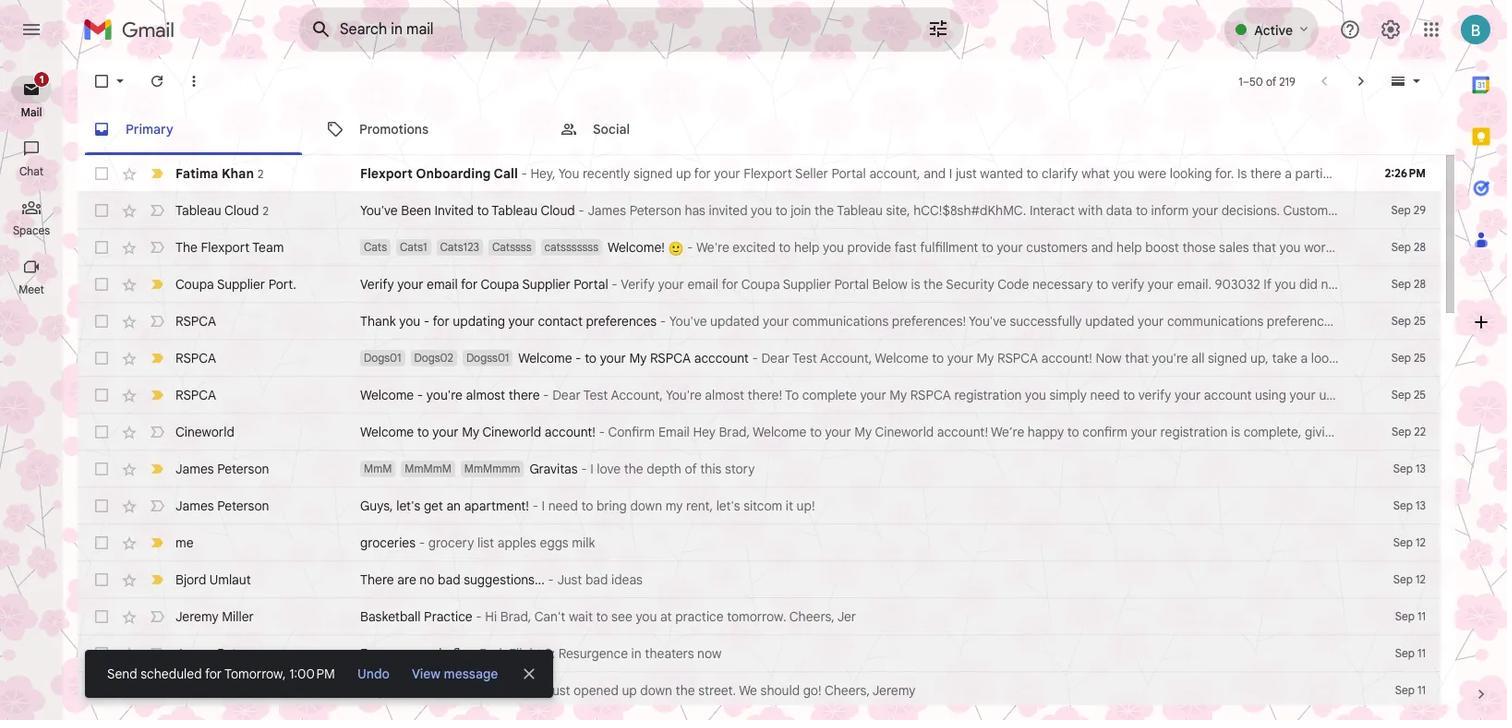 Task type: describe. For each thing, give the bounding box(es) containing it.
street.
[[699, 683, 736, 699]]

2 vertical spatial this
[[700, 461, 722, 478]]

your up mmmmm
[[433, 424, 459, 441]]

12 for groceries - grocery list apples eggs milk
[[1416, 536, 1427, 550]]

1 vertical spatial just
[[549, 683, 571, 699]]

fatima
[[176, 165, 218, 182]]

row containing tableau cloud
[[78, 192, 1508, 229]]

0 vertical spatial just
[[956, 165, 977, 182]]

1 horizontal spatial did
[[1381, 313, 1399, 330]]

email
[[659, 424, 690, 441]]

6 row from the top
[[78, 340, 1508, 377]]

to left see
[[596, 609, 608, 625]]

- up catsssssss
[[579, 202, 585, 219]]

1 vertical spatial a
[[454, 683, 463, 699]]

undo
[[357, 666, 390, 683]]

thank you - for updating your contact preferences - you've updated your communications preferences! you've successfully updated your communications preferences. if you did not make this chan
[[360, 313, 1508, 330]]

security
[[946, 276, 995, 293]]

practice
[[424, 609, 473, 625]]

sep 28 for coupa supplier port.
[[1392, 277, 1427, 291]]

sep 13 for seventh row from the bottom
[[1394, 462, 1427, 476]]

1 james peterson from the top
[[176, 461, 269, 478]]

1 horizontal spatial is
[[1232, 424, 1241, 441]]

been
[[401, 202, 431, 219]]

2 all from the left
[[1446, 350, 1459, 367]]

your up code
[[997, 239, 1023, 256]]

primary
[[126, 121, 173, 137]]

3 coupa from the left
[[742, 276, 780, 293]]

1 verify from the left
[[360, 276, 394, 293]]

meet heading
[[0, 283, 63, 297]]

0 horizontal spatial flexport
[[201, 239, 250, 256]]

10 row from the top
[[78, 488, 1441, 525]]

row containing bjord umlaut
[[78, 562, 1441, 599]]

your up invited
[[714, 165, 741, 182]]

to up confirm
[[1124, 387, 1136, 404]]

your left account
[[1175, 387, 1201, 404]]

you right giving
[[1344, 424, 1365, 441]]

with
[[1079, 202, 1103, 219]]

2 vertical spatial i
[[542, 498, 545, 515]]

1 vertical spatial i
[[591, 461, 594, 478]]

2 for tableau cloud
[[263, 204, 269, 218]]

1 vertical spatial cheers,
[[825, 683, 870, 699]]

older image
[[1353, 72, 1371, 91]]

love
[[597, 461, 621, 478]]

the flexport team
[[176, 239, 284, 256]]

sep for you've updated your communications preferences! you've successfully updated your communications preferences. if you did not make this chan
[[1392, 314, 1412, 328]]

sep for pork flight 3: resurgence in theaters now
[[1396, 647, 1415, 661]]

to down the complete
[[810, 424, 822, 441]]

1 horizontal spatial not
[[1402, 313, 1422, 330]]

1 almost from the left
[[466, 387, 506, 404]]

2 horizontal spatial i
[[950, 165, 953, 182]]

2 horizontal spatial flexport
[[744, 165, 793, 182]]

you left at
[[636, 609, 657, 625]]

2 cineworld from the left
[[483, 424, 542, 441]]

ever seen a pig fly - pork flight 3: resurgence in theaters now
[[360, 646, 722, 662]]

5 important according to google magic. switch from the top
[[148, 460, 166, 479]]

your right "inform"
[[1193, 202, 1219, 219]]

james for seventh row from the bottom
[[176, 461, 214, 478]]

- right acccount
[[753, 350, 758, 367]]

dogs02
[[414, 351, 454, 365]]

gravitas - i love the depth of this story
[[530, 461, 755, 478]]

confirm
[[1083, 424, 1128, 441]]

row containing fatima khan
[[78, 155, 1508, 192]]

0 vertical spatial up
[[676, 165, 691, 182]]

13 row from the top
[[78, 599, 1441, 636]]

1 vertical spatial brad,
[[501, 609, 532, 625]]

grocery
[[428, 535, 474, 552]]

Search in mail text field
[[340, 20, 876, 39]]

you up preferences.
[[1275, 276, 1297, 293]]

peterson for 10th row from the top
[[217, 498, 269, 515]]

welcome for there
[[360, 387, 414, 404]]

hcc!$8sh#dkhmc.
[[914, 202, 1027, 219]]

1 horizontal spatial there
[[1251, 165, 1282, 182]]

has
[[685, 202, 706, 219]]

1 vertical spatial make
[[1425, 313, 1457, 330]]

site,
[[887, 202, 911, 219]]

0 horizontal spatial that
[[1126, 350, 1149, 367]]

you left 'provide'
[[823, 239, 844, 256]]

sep for hi brad, can't wait to see you at practice tomorrow. cheers, jer
[[1396, 610, 1415, 624]]

main content containing primary
[[78, 59, 1508, 721]]

to right 'access'
[[1413, 424, 1425, 441]]

complete,
[[1244, 424, 1302, 441]]

opened
[[574, 683, 619, 699]]

to right happy
[[1068, 424, 1080, 441]]

ever
[[360, 646, 386, 662]]

1 vertical spatial and
[[1092, 239, 1114, 256]]

jeremy miller for dog park
[[176, 683, 254, 699]]

flight
[[509, 646, 542, 662]]

dog
[[494, 683, 516, 699]]

refresh image
[[148, 72, 166, 91]]

are
[[398, 572, 416, 589]]

0 vertical spatial cheers,
[[790, 609, 835, 625]]

cats1
[[400, 240, 427, 254]]

- left grocery
[[419, 535, 425, 552]]

portal down catsssssss
[[574, 276, 609, 293]]

0 vertical spatial signed
[[634, 165, 673, 182]]

row containing coupa supplier port.
[[78, 266, 1508, 303]]

1 horizontal spatial you've
[[670, 313, 707, 330]]

sep 25 for your
[[1392, 388, 1427, 402]]

important according to google magic. switch for flexport onboarding call
[[148, 164, 166, 183]]

1 vertical spatial up
[[622, 683, 637, 699]]

your down preferences
[[600, 350, 626, 367]]

join
[[791, 202, 812, 219]]

email.
[[1178, 276, 1212, 293]]

2 horizontal spatial tableau
[[837, 202, 883, 219]]

toggle split pane mode image
[[1390, 72, 1408, 91]]

1 vertical spatial if
[[1345, 313, 1353, 330]]

0 horizontal spatial account!
[[545, 424, 596, 441]]

2 horizontal spatial need
[[1426, 165, 1456, 182]]

you right thank
[[399, 313, 421, 330]]

suggestions...
[[464, 572, 545, 589]]

to left bring
[[582, 498, 594, 515]]

search in mail image
[[305, 13, 338, 46]]

2 horizontal spatial you've
[[969, 313, 1007, 330]]

0 horizontal spatial dear
[[553, 387, 581, 404]]

guys, let's get an apartment! - i need to bring down my rent, let's sitcom it up!
[[360, 498, 815, 515]]

visualizations
[[1378, 202, 1456, 219]]

0 horizontal spatial not
[[1322, 276, 1341, 293]]

your up to
[[763, 313, 789, 330]]

verification
[[1363, 387, 1428, 404]]

up!
[[797, 498, 815, 515]]

the left street. on the bottom left of the page
[[676, 683, 695, 699]]

3 supplier from the left
[[783, 276, 832, 293]]

you've been invited to tableau cloud - james peterson has invited you to join the tableau site, hcc!$8sh#dkhmc. interact with data to inform your decisions. customize data visualizations to answe
[[360, 202, 1508, 219]]

- right park
[[417, 683, 423, 699]]

13 for 10th row from the top
[[1416, 499, 1427, 513]]

wanted
[[981, 165, 1024, 182]]

0 horizontal spatial and
[[924, 165, 946, 182]]

1 horizontal spatial test
[[793, 350, 817, 367]]

updating
[[453, 313, 505, 330]]

1 not important switch from the top
[[148, 201, 166, 220]]

1 horizontal spatial of
[[1267, 74, 1277, 88]]

1 horizontal spatial brad,
[[719, 424, 750, 441]]

seller
[[795, 165, 829, 182]]

it
[[786, 498, 794, 515]]

your right the complete
[[861, 387, 887, 404]]

flexport onboarding call - hey, you recently signed up for your flexport seller portal account, and i just wanted to clarify what you were looking for. is there a particular service you need support 
[[360, 165, 1508, 182]]

0 vertical spatial did
[[1300, 276, 1318, 293]]

to up mmmmm
[[417, 424, 429, 441]]

you left work
[[1280, 239, 1301, 256]]

your down thank you - for updating your contact preferences - you've updated your communications preferences! you've successfully updated your communications preferences. if you did not make this chan
[[948, 350, 974, 367]]

groceries - grocery list apples eggs milk
[[360, 535, 595, 552]]

miller for basketball
[[222, 609, 254, 625]]

my down the complete
[[855, 424, 872, 441]]

71319
[[1468, 387, 1498, 404]]

settings image
[[1380, 18, 1402, 41]]

sep for grocery list apples eggs milk
[[1394, 536, 1414, 550]]

1 horizontal spatial hey,
[[531, 165, 556, 182]]

practice
[[676, 609, 724, 625]]

your left contact
[[509, 313, 535, 330]]

sep for confirm email hey brad, welcome to your my cineworld account! we're happy to confirm your registration is complete, giving you access to the following b
[[1392, 425, 1412, 439]]

jeremy right the go!
[[873, 683, 916, 699]]

1 bad from the left
[[438, 572, 461, 589]]

2 communications from the left
[[1168, 313, 1264, 330]]

can't
[[535, 609, 566, 625]]

catssss
[[492, 240, 532, 254]]

for left tomorrow,
[[205, 666, 222, 683]]

to down - we're excited to help you provide fast fulfillment to your customers and help boost those sales that you work so hard for! a hello there! wel
[[1097, 276, 1109, 293]]

2 vertical spatial need
[[549, 498, 578, 515]]

3 important according to google magic. switch from the top
[[148, 349, 166, 368]]

1 for 1 50 of 219
[[1239, 74, 1243, 88]]

- right fly at the bottom of the page
[[470, 646, 476, 662]]

28 for port.
[[1415, 277, 1427, 291]]

your down cats1
[[397, 276, 424, 293]]

there are no bad suggestions... - just bad ideas
[[360, 572, 643, 589]]

now
[[1096, 350, 1122, 367]]

the right 22
[[1428, 424, 1447, 441]]

to down preferences
[[585, 350, 597, 367]]

your right "using"
[[1290, 387, 1316, 404]]

hi
[[485, 609, 497, 625]]

chat
[[19, 164, 43, 178]]

james for 2nd row from the bottom of the page
[[176, 646, 214, 662]]

get
[[424, 498, 443, 515]]

0 vertical spatial dear
[[762, 350, 790, 367]]

- down 'dogs02'
[[417, 387, 423, 404]]

rent,
[[687, 498, 713, 515]]

sep 12 for there are no bad suggestions... - just bad ideas
[[1394, 573, 1427, 587]]

support image
[[1340, 18, 1362, 41]]

advanced search options image
[[920, 10, 957, 47]]

my up mmmmmm
[[462, 424, 480, 441]]

1:00 pm
[[289, 666, 335, 683]]

not important switch for james peterson
[[148, 497, 166, 516]]

0 horizontal spatial is
[[911, 276, 921, 293]]

0 vertical spatial that
[[1253, 239, 1277, 256]]

those
[[1183, 239, 1216, 256]]

excited
[[733, 239, 776, 256]]

welcome up welcome - you're almost there - dear test account, you're almost there! to complete your my rspca registration you simply need to verify your account using your unique verification code: 71319
[[875, 350, 929, 367]]

we
[[739, 683, 758, 699]]

the right love
[[624, 461, 644, 478]]

preferences
[[586, 313, 657, 330]]

28 for team
[[1415, 240, 1427, 254]]

so
[[1336, 239, 1350, 256]]

not important switch for rspca
[[148, 312, 166, 331]]

to right invited
[[477, 202, 489, 219]]

your down the complete
[[825, 424, 852, 441]]

sitcom
[[744, 498, 783, 515]]

important mainly because it was sent directly to you. switch
[[148, 534, 166, 552]]

1 horizontal spatial flexport
[[360, 165, 413, 182]]

see
[[612, 609, 633, 625]]

story
[[725, 461, 755, 478]]

0 horizontal spatial you've
[[360, 202, 398, 219]]

11 for we
[[1418, 684, 1427, 698]]

park
[[520, 683, 546, 699]]

fatima khan 2
[[176, 165, 264, 182]]

fly
[[453, 646, 467, 662]]

welcome for cineworld
[[360, 424, 414, 441]]

cats
[[364, 240, 387, 254]]

of inside row
[[685, 461, 697, 478]]

should
[[761, 683, 800, 699]]

sep for hey, a new dog park just opened up down the street. we should go! cheers, jeremy
[[1396, 684, 1415, 698]]

hard
[[1354, 239, 1380, 256]]

you left were
[[1114, 165, 1135, 182]]

0 vertical spatial account,
[[820, 350, 873, 367]]

welcome down to
[[753, 424, 807, 441]]

primary tab
[[78, 103, 310, 155]]

go!
[[803, 683, 822, 699]]

list
[[478, 535, 494, 552]]

none checkbox inside row
[[92, 571, 111, 589]]

11 for jer
[[1418, 610, 1427, 624]]

2 supplier from the left
[[522, 276, 571, 293]]

you
[[559, 165, 580, 182]]

you right service at the top
[[1402, 165, 1423, 182]]

preferences.
[[1267, 313, 1342, 330]]

0 vertical spatial this
[[1379, 276, 1401, 293]]

1 horizontal spatial need
[[1091, 387, 1120, 404]]

pig
[[431, 646, 450, 662]]

hey
[[693, 424, 716, 441]]

to right fulfillment
[[982, 239, 994, 256]]

0 horizontal spatial account,
[[611, 387, 663, 404]]

0 vertical spatial down
[[631, 498, 663, 515]]

🙂 image
[[668, 241, 684, 257]]

0 horizontal spatial tableau
[[176, 202, 222, 219]]

code:
[[1432, 387, 1464, 404]]

jeremy for dog park - hey, a new dog park just opened up down the street. we should go! cheers, jeremy
[[176, 683, 219, 699]]

the left "bene"
[[1463, 350, 1482, 367]]

my down thank you - for updating your contact preferences - you've updated your communications preferences! you've successfully updated your communications preferences. if you did not make this chan
[[977, 350, 995, 367]]

preferences!
[[892, 313, 967, 330]]

view message
[[412, 666, 498, 683]]

undo alert
[[350, 658, 397, 691]]

to down thank you - for updating your contact preferences - you've updated your communications preferences! you've successfully updated your communications preferences. if you did not make this chan
[[932, 350, 944, 367]]

take
[[1273, 350, 1298, 367]]

1 vertical spatial hey,
[[426, 683, 452, 699]]

meet
[[19, 283, 44, 297]]

spaces
[[13, 224, 50, 237]]

0 horizontal spatial test
[[584, 387, 608, 404]]

for down we're
[[722, 276, 739, 293]]

your down boost
[[1138, 313, 1164, 330]]

25 for thank you - for updating your contact preferences - you've updated your communications preferences! you've successfully updated your communications preferences. if you did not make this chan
[[1414, 314, 1427, 328]]

to left "inform"
[[1136, 202, 1148, 219]]

verify your email for coupa supplier portal - verify your email for coupa supplier portal below is the security code necessary to verify your email. 903032 if you did not make this request, you can i
[[360, 276, 1508, 293]]

2 for fatima khan
[[258, 167, 264, 181]]

account! for account,
[[1042, 350, 1093, 367]]

tab list containing primary
[[78, 103, 1456, 155]]

tab list right discover
[[1456, 59, 1508, 654]]

you right invited
[[751, 202, 772, 219]]

1 horizontal spatial tableau
[[492, 202, 538, 219]]

for up the updating
[[461, 276, 478, 293]]

1 vertical spatial down
[[641, 683, 673, 699]]

2 coupa from the left
[[481, 276, 520, 293]]

for up 'has'
[[694, 165, 711, 182]]

1 vertical spatial registration
[[1161, 424, 1228, 441]]

sep for james peterson has invited you to join the tableau site, hcc!$8sh#dkhmc. interact with data to inform your decisions. customize data visualizations to answe
[[1392, 203, 1412, 217]]

- right 🙂 icon
[[687, 239, 693, 256]]

alert containing send scheduled for tomorrow, 1:00 pm
[[30, 42, 1478, 698]]

to right below
[[1378, 350, 1390, 367]]



Task type: vqa. For each thing, say whether or not it's contained in the screenshot.
Is unread
no



Task type: locate. For each thing, give the bounding box(es) containing it.
0 vertical spatial sep 25
[[1392, 314, 1427, 328]]

can
[[1480, 276, 1502, 293]]

jeremy down bjord
[[176, 609, 219, 625]]

account
[[1205, 387, 1252, 404]]

0 horizontal spatial updated
[[711, 313, 760, 330]]

we're
[[991, 424, 1025, 441]]

social
[[593, 121, 630, 137]]

main menu image
[[20, 18, 42, 41]]

promotions
[[359, 121, 429, 137]]

portal left the below
[[835, 276, 869, 293]]

social tab
[[545, 103, 778, 155]]

signed left up,
[[1208, 350, 1248, 367]]

1 data from the left
[[1107, 202, 1133, 219]]

2 13 from the top
[[1416, 499, 1427, 513]]

supplier down join
[[783, 276, 832, 293]]

unique
[[1320, 387, 1360, 404]]

0 vertical spatial is
[[911, 276, 921, 293]]

1 sep 25 from the top
[[1392, 314, 1427, 328]]

gmail image
[[83, 11, 184, 48]]

sep for i need to bring down my rent, let's sitcom it up!
[[1394, 499, 1414, 513]]

sep 25 for chan
[[1392, 314, 1427, 328]]

eggs
[[540, 535, 569, 552]]

james peterson for guys, let's get an apartment!
[[176, 498, 269, 515]]

- right apartment!
[[533, 498, 539, 515]]

0 vertical spatial test
[[793, 350, 817, 367]]

make down 'hard'
[[1344, 276, 1376, 293]]

1 sep 28 from the top
[[1392, 240, 1427, 254]]

your left email.
[[1148, 276, 1174, 293]]

2 horizontal spatial cineworld
[[875, 424, 934, 441]]

promotions tab
[[311, 103, 544, 155]]

navigation
[[0, 59, 65, 721]]

inform
[[1152, 202, 1189, 219]]

1 row from the top
[[78, 155, 1508, 192]]

cloud down you
[[541, 202, 575, 219]]

sep for verify your email for coupa supplier portal below is the security code necessary to verify your email. 903032 if you did not make this request, you can i
[[1392, 277, 1412, 291]]

sep for dear test account, you're almost there! to complete your my rspca registration you simply need to verify your account using your unique verification code: 71319
[[1392, 388, 1412, 402]]

service
[[1356, 165, 1399, 182]]

all
[[1192, 350, 1205, 367], [1446, 350, 1459, 367]]

1 vertical spatial dear
[[553, 387, 581, 404]]

2
[[258, 167, 264, 181], [263, 204, 269, 218]]

mmmmmm
[[465, 462, 521, 476]]

coupa
[[176, 276, 214, 293], [481, 276, 520, 293], [742, 276, 780, 293]]

2 horizontal spatial a
[[1301, 350, 1308, 367]]

onboarding
[[416, 165, 491, 182]]

spaces heading
[[0, 224, 63, 238]]

1 for 1
[[39, 73, 44, 86]]

3:
[[545, 646, 555, 662]]

- left confirm
[[599, 424, 605, 441]]

sep 25 up verification
[[1392, 351, 1427, 365]]

903032
[[1215, 276, 1261, 293]]

registration up we're
[[955, 387, 1022, 404]]

219
[[1280, 74, 1296, 88]]

0 horizontal spatial email
[[427, 276, 458, 293]]

25
[[1414, 314, 1427, 328], [1414, 351, 1427, 365], [1414, 388, 1427, 402]]

sep for just bad ideas
[[1394, 573, 1414, 587]]

need left support
[[1426, 165, 1456, 182]]

is
[[911, 276, 921, 293], [1232, 424, 1241, 441]]

sep 28 down sep 29
[[1392, 240, 1427, 254]]

row
[[78, 155, 1508, 192], [78, 192, 1508, 229], [78, 229, 1508, 266], [78, 266, 1508, 303], [78, 303, 1508, 340], [78, 340, 1508, 377], [78, 377, 1498, 414], [78, 414, 1508, 451], [78, 451, 1441, 488], [78, 488, 1441, 525], [78, 525, 1441, 562], [78, 562, 1441, 599], [78, 599, 1441, 636], [78, 636, 1441, 673], [78, 673, 1441, 710]]

2 bad from the left
[[586, 572, 608, 589]]

0 vertical spatial registration
[[955, 387, 1022, 404]]

sep 11 for jer
[[1396, 610, 1427, 624]]

there down dogss01 on the left of page
[[509, 387, 540, 404]]

depth
[[647, 461, 682, 478]]

1 horizontal spatial just
[[956, 165, 977, 182]]

tomorrow.
[[727, 609, 787, 625]]

0 vertical spatial 2
[[258, 167, 264, 181]]

jeremy for basketball practice - hi brad, can't wait to see you at practice tomorrow. cheers, jer
[[176, 609, 219, 625]]

3 25 from the top
[[1414, 388, 1427, 402]]

0 horizontal spatial this
[[700, 461, 722, 478]]

1 vertical spatial a
[[1301, 350, 1308, 367]]

row containing the flexport team
[[78, 229, 1508, 266]]

jeremy miller for basketball practice
[[176, 609, 254, 625]]

12 for there are no bad suggestions... - just bad ideas
[[1416, 573, 1427, 587]]

8 row from the top
[[78, 414, 1508, 451]]

3 sep 11 from the top
[[1396, 684, 1427, 698]]

0 vertical spatial if
[[1264, 276, 1272, 293]]

2 verify from the left
[[621, 276, 655, 293]]

dog park - hey, a new dog park just opened up down the street. we should go! cheers, jeremy
[[360, 683, 916, 699]]

0 horizontal spatial bad
[[438, 572, 461, 589]]

to right excited
[[779, 239, 791, 256]]

you're right now
[[1153, 350, 1189, 367]]

we're
[[697, 239, 730, 256]]

verify up thank
[[360, 276, 394, 293]]

3 james peterson from the top
[[176, 646, 269, 662]]

data up 'hard'
[[1349, 202, 1375, 219]]

Search in mail search field
[[299, 7, 965, 52]]

portal right seller
[[832, 165, 866, 182]]

3 11 from the top
[[1418, 684, 1427, 698]]

3 not important switch from the top
[[148, 312, 166, 331]]

a right the for!
[[1406, 239, 1415, 256]]

verify down - we're excited to help you provide fast fulfillment to your customers and help boost those sales that you work so hard for! a hello there! wel
[[1112, 276, 1145, 293]]

my
[[630, 350, 647, 367], [977, 350, 995, 367], [890, 387, 907, 404], [462, 424, 480, 441], [855, 424, 872, 441]]

1 horizontal spatial a
[[1285, 165, 1293, 182]]

9 row from the top
[[78, 451, 1441, 488]]

hello
[[1418, 239, 1448, 256]]

2 almost from the left
[[705, 387, 745, 404]]

None checkbox
[[92, 571, 111, 589]]

1 vertical spatial of
[[685, 461, 697, 478]]

1 sep 12 from the top
[[1394, 536, 1427, 550]]

decisions.
[[1222, 202, 1281, 219]]

15 row from the top
[[78, 673, 1441, 710]]

not important switch for cineworld
[[148, 423, 166, 442]]

- right call
[[521, 165, 527, 182]]

1 vertical spatial sep 25
[[1392, 351, 1427, 365]]

1 up 'mail'
[[39, 73, 44, 86]]

2 vertical spatial james peterson
[[176, 646, 269, 662]]

1 cineworld from the left
[[176, 424, 234, 441]]

7 row from the top
[[78, 377, 1498, 414]]

updated
[[711, 313, 760, 330], [1086, 313, 1135, 330]]

if up below
[[1345, 313, 1353, 330]]

dogss01
[[466, 351, 509, 365]]

2 11 from the top
[[1418, 647, 1427, 661]]

1 horizontal spatial a
[[1406, 239, 1415, 256]]

your down 🙂 icon
[[658, 276, 684, 293]]

1 vertical spatial not
[[1402, 313, 1422, 330]]

2 sep 25 from the top
[[1392, 351, 1427, 365]]

1 communications from the left
[[793, 313, 889, 330]]

1 vertical spatial 11
[[1418, 647, 1427, 661]]

boost
[[1146, 239, 1180, 256]]

0 vertical spatial of
[[1267, 74, 1277, 88]]

account! for brad,
[[938, 424, 989, 441]]

3 sep 25 from the top
[[1392, 388, 1427, 402]]

welcome - you're almost there - dear test account, you're almost there! to complete your my rspca registration you simply need to verify your account using your unique verification code: 71319
[[360, 387, 1498, 404]]

to left answe
[[1460, 202, 1471, 219]]

-
[[521, 165, 527, 182], [579, 202, 585, 219], [687, 239, 693, 256], [612, 276, 618, 293], [424, 313, 430, 330], [660, 313, 666, 330], [576, 350, 582, 367], [753, 350, 758, 367], [417, 387, 423, 404], [543, 387, 549, 404], [599, 424, 605, 441], [581, 461, 587, 478], [533, 498, 539, 515], [419, 535, 425, 552], [548, 572, 554, 589], [476, 609, 482, 625], [470, 646, 476, 662], [417, 683, 423, 699]]

0 horizontal spatial data
[[1107, 202, 1133, 219]]

14 row from the top
[[78, 636, 1441, 673]]

below
[[1339, 350, 1374, 367]]

0 vertical spatial 11
[[1418, 610, 1427, 624]]

apples
[[498, 535, 537, 552]]

25 for welcome - you're almost there - dear test account, you're almost there! to complete your my rspca registration you simply need to verify your account using your unique verification code: 71319
[[1414, 388, 1427, 402]]

brad, right hey
[[719, 424, 750, 441]]

2 jeremy miller from the top
[[176, 683, 254, 699]]

0 horizontal spatial a
[[421, 646, 428, 662]]

almost down acccount
[[705, 387, 745, 404]]

2 12 from the top
[[1416, 573, 1427, 587]]

1 horizontal spatial supplier
[[522, 276, 571, 293]]

a
[[1285, 165, 1293, 182], [1301, 350, 1308, 367], [421, 646, 428, 662]]

main content
[[78, 59, 1508, 721]]

5 not important switch from the top
[[148, 497, 166, 516]]

make down the request, at the right top of page
[[1425, 313, 1457, 330]]

help down join
[[794, 239, 820, 256]]

welcome for my
[[519, 350, 572, 367]]

sep 11 for we
[[1396, 684, 1427, 698]]

communications
[[793, 313, 889, 330], [1168, 313, 1264, 330]]

peterson for 2nd row from the bottom of the page
[[217, 646, 269, 662]]

0 vertical spatial miller
[[222, 609, 254, 625]]

0 horizontal spatial communications
[[793, 313, 889, 330]]

there! left wel on the right of page
[[1451, 239, 1486, 256]]

0 horizontal spatial help
[[794, 239, 820, 256]]

0 horizontal spatial cloud
[[225, 202, 259, 219]]

1 vertical spatial 2
[[263, 204, 269, 218]]

bad right no
[[438, 572, 461, 589]]

up up 'has'
[[676, 165, 691, 182]]

1 vertical spatial 13
[[1416, 499, 1427, 513]]

1 50 of 219
[[1239, 74, 1296, 88]]

2 vertical spatial sep 11
[[1396, 684, 1427, 698]]

to
[[785, 387, 799, 404]]

you left the can
[[1456, 276, 1477, 293]]

11 row from the top
[[78, 525, 1441, 562]]

and up you've been invited to tableau cloud - james peterson has invited you to join the tableau site, hcc!$8sh#dkhmc. interact with data to inform your decisions. customize data visualizations to answe
[[924, 165, 946, 182]]

answe
[[1475, 202, 1508, 219]]

complete
[[803, 387, 857, 404]]

verify for necessary
[[1112, 276, 1145, 293]]

- up gravitas
[[543, 387, 549, 404]]

let's left "get"
[[397, 498, 421, 515]]

1 jeremy miller from the top
[[176, 609, 254, 625]]

4 row from the top
[[78, 266, 1508, 303]]

0 horizontal spatial brad,
[[501, 609, 532, 625]]

you're
[[1153, 350, 1189, 367], [427, 387, 463, 404]]

account! up gravitas
[[545, 424, 596, 441]]

verify for need
[[1139, 387, 1172, 404]]

almost down dogss01 on the left of page
[[466, 387, 506, 404]]

1 vertical spatial 25
[[1414, 351, 1427, 365]]

my down preferences
[[630, 350, 647, 367]]

your right confirm
[[1131, 424, 1158, 441]]

account, up confirm
[[611, 387, 663, 404]]

account!
[[1042, 350, 1093, 367], [545, 424, 596, 441], [938, 424, 989, 441]]

1 horizontal spatial cloud
[[541, 202, 575, 219]]

1 email from the left
[[427, 276, 458, 293]]

1 link
[[11, 71, 52, 103]]

1 horizontal spatial email
[[688, 276, 719, 293]]

did up preferences.
[[1300, 276, 1318, 293]]

4 not important switch from the top
[[148, 423, 166, 442]]

1 vertical spatial sep 28
[[1392, 277, 1427, 291]]

0 horizontal spatial make
[[1344, 276, 1376, 293]]

1 vertical spatial there
[[509, 387, 540, 404]]

1 vertical spatial james peterson
[[176, 498, 269, 515]]

2 inside tableau cloud 2
[[263, 204, 269, 218]]

1 updated from the left
[[711, 313, 760, 330]]

recently
[[583, 165, 630, 182]]

important according to google magic. switch
[[148, 164, 166, 183], [148, 275, 166, 294], [148, 349, 166, 368], [148, 386, 166, 405], [148, 460, 166, 479]]

tab list
[[1456, 59, 1508, 654], [78, 103, 1456, 155]]

james peterson for ever seen a pig fly
[[176, 646, 269, 662]]

1 left the 50 on the right of the page
[[1239, 74, 1243, 88]]

peterson for seventh row from the bottom
[[217, 461, 269, 478]]

rspca
[[176, 313, 216, 330], [176, 350, 216, 367], [650, 350, 691, 367], [998, 350, 1039, 367], [176, 387, 216, 404], [911, 387, 952, 404]]

tableau
[[176, 202, 222, 219], [492, 202, 538, 219], [837, 202, 883, 219]]

12 row from the top
[[78, 562, 1441, 599]]

2 important according to google magic. switch from the top
[[148, 275, 166, 294]]

2 inside fatima khan 2
[[258, 167, 264, 181]]

2 sep 28 from the top
[[1392, 277, 1427, 291]]

1 vertical spatial this
[[1460, 313, 1481, 330]]

let's
[[397, 498, 421, 515], [717, 498, 741, 515]]

- up preferences
[[612, 276, 618, 293]]

2 sep 11 from the top
[[1396, 647, 1427, 661]]

0 vertical spatial there
[[1251, 165, 1282, 182]]

james for 10th row from the top
[[176, 498, 214, 515]]

provide
[[848, 239, 892, 256]]

call
[[494, 165, 518, 182]]

important according to google magic. switch for welcome - you're almost there
[[148, 386, 166, 405]]

0 horizontal spatial hey,
[[426, 683, 452, 699]]

1 coupa from the left
[[176, 276, 214, 293]]

1 horizontal spatial if
[[1345, 313, 1353, 330]]

down left my
[[631, 498, 663, 515]]

0 horizontal spatial i
[[542, 498, 545, 515]]

you're
[[666, 387, 702, 404]]

1 horizontal spatial there!
[[1451, 239, 1486, 256]]

3 cineworld from the left
[[875, 424, 934, 441]]

- we're excited to help you provide fast fulfillment to your customers and help boost those sales that you work so hard for! a hello there! wel
[[684, 239, 1508, 256]]

1 sep 13 from the top
[[1394, 462, 1427, 476]]

jeremy
[[176, 609, 219, 625], [176, 683, 219, 699], [873, 683, 916, 699]]

sep 13 for 10th row from the top
[[1394, 499, 1427, 513]]

2 vertical spatial 25
[[1414, 388, 1427, 402]]

mail heading
[[0, 105, 63, 120]]

sep 29
[[1392, 203, 1427, 217]]

jeremy left tomorrow,
[[176, 683, 219, 699]]

for up 'dogs02'
[[433, 313, 450, 330]]

up right opened
[[622, 683, 637, 699]]

interact
[[1030, 202, 1075, 219]]

row containing cineworld
[[78, 414, 1508, 451]]

no
[[420, 572, 435, 589]]

milk
[[572, 535, 595, 552]]

- down contact
[[576, 350, 582, 367]]

flexport
[[360, 165, 413, 182], [744, 165, 793, 182], [201, 239, 250, 256]]

i left love
[[591, 461, 594, 478]]

0 horizontal spatial 1
[[39, 73, 44, 86]]

not important switch for the flexport team
[[148, 238, 166, 257]]

0 vertical spatial i
[[950, 165, 953, 182]]

2 james peterson from the top
[[176, 498, 269, 515]]

- left just
[[548, 572, 554, 589]]

simply
[[1050, 387, 1087, 404]]

brad,
[[719, 424, 750, 441], [501, 609, 532, 625]]

1 miller from the top
[[222, 609, 254, 625]]

communications down the below
[[793, 313, 889, 330]]

sep 12
[[1394, 536, 1427, 550], [1394, 573, 1427, 587]]

sep 25 up discover
[[1392, 314, 1427, 328]]

2 let's from the left
[[717, 498, 741, 515]]

0 horizontal spatial you're
[[427, 387, 463, 404]]

1 horizontal spatial signed
[[1208, 350, 1248, 367]]

the right join
[[815, 202, 834, 219]]

sep 28 for the flexport team
[[1392, 240, 1427, 254]]

1 horizontal spatial communications
[[1168, 313, 1264, 330]]

0 vertical spatial sep 12
[[1394, 536, 1427, 550]]

0 horizontal spatial there!
[[748, 387, 783, 404]]

0 horizontal spatial just
[[549, 683, 571, 699]]

0 vertical spatial 25
[[1414, 314, 1427, 328]]

is right the below
[[911, 276, 921, 293]]

2 28 from the top
[[1415, 277, 1427, 291]]

send scheduled for tomorrow, 1:00 pm
[[107, 666, 335, 683]]

2 25 from the top
[[1414, 351, 1427, 365]]

2 sep 13 from the top
[[1394, 499, 1427, 513]]

1 vertical spatial sep 12
[[1394, 573, 1427, 587]]

2 email from the left
[[688, 276, 719, 293]]

dog
[[360, 683, 384, 699]]

- left hi
[[476, 609, 482, 625]]

basketball practice - hi brad, can't wait to see you at practice tomorrow. cheers, jer
[[360, 609, 857, 625]]

mmm
[[364, 462, 392, 476]]

- up 'dogs02'
[[424, 313, 430, 330]]

communications down email.
[[1168, 313, 1264, 330]]

3 row from the top
[[78, 229, 1508, 266]]

navigation containing mail
[[0, 59, 65, 721]]

chat heading
[[0, 164, 63, 179]]

an
[[447, 498, 461, 515]]

13 for seventh row from the bottom
[[1416, 462, 1427, 476]]

welcome
[[519, 350, 572, 367], [875, 350, 929, 367], [360, 387, 414, 404], [360, 424, 414, 441], [753, 424, 807, 441]]

2 vertical spatial 11
[[1418, 684, 1427, 698]]

theaters
[[645, 646, 694, 662]]

2 updated from the left
[[1086, 313, 1135, 330]]

wait
[[569, 609, 593, 625]]

not important switch
[[148, 201, 166, 220], [148, 238, 166, 257], [148, 312, 166, 331], [148, 423, 166, 442], [148, 497, 166, 516]]

25 left code:
[[1414, 388, 1427, 402]]

basketball
[[360, 609, 421, 625]]

thank
[[360, 313, 396, 330]]

sep 28 down the for!
[[1392, 277, 1427, 291]]

- left love
[[581, 461, 587, 478]]

4 important according to google magic. switch from the top
[[148, 386, 166, 405]]

1 sep 11 from the top
[[1396, 610, 1427, 624]]

clarify
[[1042, 165, 1079, 182]]

flexport down tableau cloud 2 on the left top of page
[[201, 239, 250, 256]]

1 let's from the left
[[397, 498, 421, 515]]

2 not important switch from the top
[[148, 238, 166, 257]]

0 vertical spatial you're
[[1153, 350, 1189, 367]]

0 vertical spatial hey,
[[531, 165, 556, 182]]

this down the for!
[[1379, 276, 1401, 293]]

1 horizontal spatial up
[[676, 165, 691, 182]]

25 up verification
[[1414, 351, 1427, 365]]

down
[[631, 498, 663, 515], [641, 683, 673, 699]]

25 down the request, at the right top of page
[[1414, 314, 1427, 328]]

flexport down promotions
[[360, 165, 413, 182]]

1 important according to google magic. switch from the top
[[148, 164, 166, 183]]

sep 12 for groceries - grocery list apples eggs milk
[[1394, 536, 1427, 550]]

you left simply
[[1026, 387, 1047, 404]]

1 help from the left
[[794, 239, 820, 256]]

important according to google magic. switch for verify your email for coupa supplier portal
[[148, 275, 166, 294]]

0 horizontal spatial supplier
[[217, 276, 265, 293]]

to left join
[[776, 202, 788, 219]]

if right 903032
[[1264, 276, 1272, 293]]

the
[[815, 202, 834, 219], [924, 276, 943, 293], [1463, 350, 1482, 367], [1428, 424, 1447, 441], [624, 461, 644, 478], [676, 683, 695, 699]]

alert
[[30, 42, 1478, 698]]

2 row from the top
[[78, 192, 1508, 229]]

11
[[1418, 610, 1427, 624], [1418, 647, 1427, 661], [1418, 684, 1427, 698]]

tomorrow,
[[225, 666, 286, 683]]

look
[[1312, 350, 1336, 367]]

5 row from the top
[[78, 303, 1508, 340]]

1 vertical spatial signed
[[1208, 350, 1248, 367]]

28
[[1415, 240, 1427, 254], [1415, 277, 1427, 291]]

0 horizontal spatial signed
[[634, 165, 673, 182]]

you
[[1114, 165, 1135, 182], [1402, 165, 1423, 182], [751, 202, 772, 219], [823, 239, 844, 256], [1280, 239, 1301, 256], [1275, 276, 1297, 293], [1456, 276, 1477, 293], [399, 313, 421, 330], [1356, 313, 1377, 330], [1026, 387, 1047, 404], [1344, 424, 1365, 441], [636, 609, 657, 625]]

sep
[[1392, 203, 1412, 217], [1392, 240, 1412, 254], [1392, 277, 1412, 291], [1392, 314, 1412, 328], [1392, 351, 1412, 365], [1392, 388, 1412, 402], [1392, 425, 1412, 439], [1394, 462, 1414, 476], [1394, 499, 1414, 513], [1394, 536, 1414, 550], [1394, 573, 1414, 587], [1396, 610, 1415, 624], [1396, 647, 1415, 661], [1396, 684, 1415, 698]]

1 horizontal spatial help
[[1117, 239, 1143, 256]]

to left "clarify"
[[1027, 165, 1039, 182]]

0 horizontal spatial all
[[1192, 350, 1205, 367]]

that right now
[[1126, 350, 1149, 367]]

1 horizontal spatial account!
[[938, 424, 989, 441]]

miller for dog
[[222, 683, 254, 699]]

1 vertical spatial sep 13
[[1394, 499, 1427, 513]]

None checkbox
[[92, 608, 111, 626], [92, 645, 111, 663], [92, 682, 111, 700], [92, 608, 111, 626], [92, 645, 111, 663], [92, 682, 111, 700]]

0 horizontal spatial a
[[454, 683, 463, 699]]

down down theaters
[[641, 683, 673, 699]]

not
[[1322, 276, 1341, 293], [1402, 313, 1422, 330]]

row containing me
[[78, 525, 1441, 562]]

1 28 from the top
[[1415, 240, 1427, 254]]

1 vertical spatial you're
[[427, 387, 463, 404]]

the up thank you - for updating your contact preferences - you've updated your communications preferences! you've successfully updated your communications preferences. if you did not make this chan
[[924, 276, 943, 293]]

1 11 from the top
[[1418, 610, 1427, 624]]

1 horizontal spatial data
[[1349, 202, 1375, 219]]

0 vertical spatial brad,
[[719, 424, 750, 441]]

0 vertical spatial there!
[[1451, 239, 1486, 256]]

28 down hello
[[1415, 277, 1427, 291]]

2 sep 12 from the top
[[1394, 573, 1427, 587]]

khan
[[222, 165, 254, 182]]

sep 28
[[1392, 240, 1427, 254], [1392, 277, 1427, 291]]

1 12 from the top
[[1416, 536, 1427, 550]]

2 help from the left
[[1117, 239, 1143, 256]]

1 inside 1 link
[[39, 73, 44, 86]]

- right preferences
[[660, 313, 666, 330]]

0 vertical spatial 13
[[1416, 462, 1427, 476]]

2 data from the left
[[1349, 202, 1375, 219]]

0 horizontal spatial coupa
[[176, 276, 214, 293]]

2 horizontal spatial this
[[1460, 313, 1481, 330]]

1 25 from the top
[[1414, 314, 1427, 328]]

1 all from the left
[[1192, 350, 1205, 367]]

just
[[557, 572, 582, 589]]

2 miller from the top
[[222, 683, 254, 699]]

1 supplier from the left
[[217, 276, 265, 293]]

0 horizontal spatial of
[[685, 461, 697, 478]]

1 horizontal spatial let's
[[717, 498, 741, 515]]

my up welcome to your my cineworld account! - confirm email hey brad, welcome to your my cineworld account! we're happy to confirm your registration is complete, giving you access to the following b
[[890, 387, 907, 404]]

welcome - to your my rspca acccount - dear test account, welcome to your my rspca account! now that you're all signed up, take a look below to discover all the bene
[[519, 350, 1508, 367]]

you up below
[[1356, 313, 1377, 330]]

0 horizontal spatial did
[[1300, 276, 1318, 293]]

sep 25 up the sep 22
[[1392, 388, 1427, 402]]

1 13 from the top
[[1416, 462, 1427, 476]]

coupa down the
[[176, 276, 214, 293]]

you've up acccount
[[670, 313, 707, 330]]



